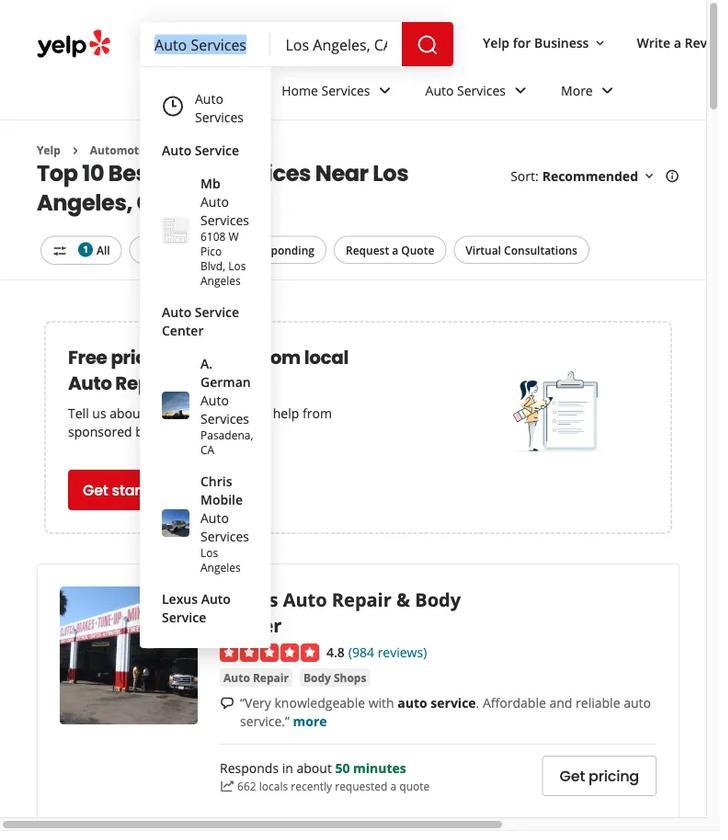 Task type: describe. For each thing, give the bounding box(es) containing it.
services up mb
[[214, 143, 259, 158]]

2 vertical spatial a
[[390, 779, 397, 794]]

1 all
[[83, 242, 110, 257]]

yelp for yelp link at top left
[[37, 143, 61, 158]]

virtual consultations
[[466, 242, 578, 257]]

fast-
[[229, 242, 254, 257]]

16 chevron down v2 image for recommended
[[642, 169, 657, 184]]

for
[[513, 34, 531, 51]]

auto services link up mb
[[185, 143, 259, 158]]

los inside the mb auto services 6108 w pico blvd, los angeles
[[228, 258, 246, 273]]

write
[[637, 34, 671, 51]]

virtual
[[466, 242, 501, 257]]

&
[[396, 587, 410, 612]]

top 10 best auto services near los angeles, california
[[37, 158, 409, 218]]

sponsored
[[68, 422, 132, 440]]

affordable
[[483, 694, 546, 711]]

recently
[[291, 779, 332, 794]]

body shops
[[303, 670, 366, 685]]

and inside . affordable and reliable auto service."
[[550, 694, 573, 711]]

lexus auto service
[[162, 590, 231, 626]]

more link
[[293, 712, 327, 730]]

automotive
[[90, 143, 155, 158]]

662 locals recently requested a quote
[[237, 779, 430, 794]]

repair inside 'mike's auto repair & body center'
[[332, 587, 392, 612]]

"very knowledgeable with auto service
[[240, 694, 476, 711]]

1 horizontal spatial from
[[303, 404, 332, 422]]

pricing
[[589, 766, 639, 787]]

knowledgeable
[[275, 694, 365, 711]]

auto inside 'chris mobile auto services los angeles'
[[201, 509, 229, 527]]

service for auto service center
[[195, 303, 239, 321]]

home services
[[282, 81, 370, 99]]

auto inside lexus auto service
[[201, 590, 231, 608]]

16 filter v2 image
[[52, 244, 67, 258]]

w
[[229, 229, 239, 244]]

lexus auto service link
[[151, 582, 260, 634]]

16 chevron right v2 image for automotive
[[68, 143, 83, 158]]

auto inside top 10 best auto services near los angeles, california
[[161, 158, 213, 188]]

requested
[[335, 779, 388, 794]]

service
[[431, 694, 476, 711]]

24 chevron down v2 image for home services
[[374, 79, 396, 102]]

help
[[273, 404, 299, 422]]

24 chevron down v2 image for auto services
[[510, 79, 532, 102]]

filters group
[[37, 236, 593, 265]]

auto repair link
[[220, 669, 292, 687]]

get
[[251, 404, 270, 422]]

automotive link
[[90, 143, 155, 158]]

16 trending v2 image
[[220, 779, 235, 794]]

1 auto from the left
[[398, 694, 427, 711]]

request
[[346, 242, 389, 257]]

get pricing button
[[542, 756, 657, 797]]

center inside auto service center
[[162, 321, 204, 339]]

repair inside free price estimates from local auto repair pros tell us about your project and get help from sponsored businesses.
[[115, 371, 175, 396]]

restaurants link
[[140, 66, 267, 120]]

body shops button
[[300, 669, 370, 687]]

"very
[[240, 694, 271, 711]]

get for get started
[[83, 480, 108, 501]]

shops
[[334, 670, 366, 685]]

services inside a. german auto services pasadena, ca
[[201, 410, 249, 427]]

Near text field
[[286, 34, 387, 54]]

. affordable and reliable auto service."
[[240, 694, 651, 730]]

10
[[82, 158, 104, 188]]

recommended
[[542, 167, 638, 185]]

get started
[[83, 480, 164, 501]]

auto services link up the auto service
[[151, 82, 260, 133]]

more link
[[546, 66, 633, 120]]

yelp for business button
[[476, 26, 615, 59]]

free
[[68, 345, 107, 371]]

best
[[108, 158, 156, 188]]

open now button
[[129, 236, 209, 264]]

now
[[173, 242, 198, 257]]

home
[[282, 81, 318, 99]]

yelp for business
[[483, 34, 589, 51]]

body inside 'mike's auto repair & body center'
[[415, 587, 461, 612]]

.
[[476, 694, 480, 711]]

business categories element
[[140, 66, 720, 120]]

auto inside 'button'
[[224, 670, 250, 685]]

get started button
[[68, 470, 179, 510]]

24 clock v2 image
[[162, 95, 184, 117]]

local
[[304, 345, 349, 371]]

fast-responding button
[[217, 236, 327, 264]]

auto inside a. german auto services pasadena, ca
[[201, 391, 229, 409]]

write a review link
[[630, 26, 720, 59]]

mike's auto repair & body center
[[220, 587, 461, 638]]

24 chevron down v2 image
[[597, 79, 619, 102]]

yelp for yelp for business
[[483, 34, 510, 51]]

center inside 'mike's auto repair & body center'
[[220, 613, 282, 638]]

about inside free price estimates from local auto repair pros tell us about your project and get help from sponsored businesses.
[[110, 404, 145, 422]]

auto inside free price estimates from local auto repair pros tell us about your project and get help from sponsored businesses.
[[68, 371, 112, 396]]

mobile
[[201, 491, 243, 508]]

auto inside the mb auto services 6108 w pico blvd, los angeles
[[201, 193, 229, 210]]

a. german auto services pasadena, ca
[[201, 355, 253, 457]]

review
[[685, 34, 720, 51]]

more
[[561, 81, 593, 99]]

pros
[[178, 371, 219, 396]]

auto service link
[[151, 133, 256, 166]]

price
[[111, 345, 157, 371]]

mike's auto repair & body center link
[[220, 587, 461, 638]]

services down yelp for business
[[457, 81, 506, 99]]

service."
[[240, 712, 290, 730]]

services up pico
[[201, 211, 249, 229]]

locals
[[259, 779, 288, 794]]

yelp link
[[37, 143, 61, 158]]

a for request
[[392, 242, 398, 257]]

mike's
[[220, 587, 278, 612]]

fast-responding
[[229, 242, 315, 257]]

free price estimates from local auto repair pros image
[[513, 366, 605, 458]]

california
[[137, 187, 246, 218]]

1 vertical spatial about
[[297, 760, 332, 777]]

responds in about 50 minutes
[[220, 760, 406, 777]]

ca
[[201, 442, 214, 457]]

open now
[[141, 242, 198, 257]]

auto inside auto service center
[[162, 303, 192, 321]]

service inside lexus auto service
[[162, 608, 206, 626]]

16 speech v2 image
[[220, 696, 235, 711]]

blvd,
[[201, 258, 225, 273]]



Task type: locate. For each thing, give the bounding box(es) containing it.
a left quote on the right of the page
[[392, 242, 398, 257]]

consultations
[[504, 242, 578, 257]]

pasadena,
[[201, 427, 253, 442]]

top
[[37, 158, 78, 188]]

repair inside 'button'
[[253, 670, 289, 685]]

from left the local
[[256, 345, 301, 371]]

services right home
[[322, 81, 370, 99]]

16 chevron down v2 image inside recommended popup button
[[642, 169, 657, 184]]

yelp left '10'
[[37, 143, 61, 158]]

all
[[97, 242, 110, 257]]

16 chevron down v2 image right 'business'
[[593, 36, 607, 50]]

center
[[162, 321, 204, 339], [220, 613, 282, 638]]

auto repair
[[224, 670, 289, 685]]

0 vertical spatial service
[[195, 141, 239, 159]]

0 vertical spatial repair
[[115, 371, 175, 396]]

1 horizontal spatial los
[[228, 258, 246, 273]]

businesses.
[[135, 422, 205, 440]]

sort:
[[511, 167, 539, 185]]

angeles up mike's on the left of the page
[[201, 560, 241, 575]]

get for get pricing
[[560, 766, 585, 787]]

24 chevron down v2 image inside home services link
[[374, 79, 396, 102]]

services down the mobile
[[201, 528, 249, 545]]

auto services up auto service link
[[195, 90, 244, 126]]

los down the mobile
[[201, 545, 218, 560]]

1 vertical spatial from
[[303, 404, 332, 422]]

angeles inside the mb auto services 6108 w pico blvd, los angeles
[[201, 273, 241, 288]]

auto right reliable
[[624, 694, 651, 711]]

and left reliable
[[550, 694, 573, 711]]

4.8 star rating image
[[220, 644, 319, 662]]

0 vertical spatial los
[[373, 158, 409, 188]]

yelp
[[483, 34, 510, 51], [37, 143, 61, 158]]

body up knowledgeable
[[303, 670, 331, 685]]

reviews)
[[378, 643, 427, 661]]

service down lexus
[[162, 608, 206, 626]]

services inside top 10 best auto services near los angeles, california
[[218, 158, 311, 188]]

auto services up mb
[[185, 143, 259, 158]]

16 chevron right v2 image right yelp link at top left
[[68, 143, 83, 158]]

angeles inside 'chris mobile auto services los angeles'
[[201, 560, 241, 575]]

tell
[[68, 404, 89, 422]]

us
[[92, 404, 106, 422]]

0 vertical spatial from
[[256, 345, 301, 371]]

responds
[[220, 760, 279, 777]]

1 vertical spatial angeles
[[201, 560, 241, 575]]

services up w
[[218, 158, 311, 188]]

  text field
[[155, 34, 256, 54]]

0 horizontal spatial get
[[83, 480, 108, 501]]

2 16 chevron right v2 image from the left
[[162, 143, 177, 158]]

1 horizontal spatial repair
[[253, 670, 289, 685]]

auto services link down for
[[411, 66, 546, 120]]

services inside home services link
[[322, 81, 370, 99]]

auto inside . affordable and reliable auto service."
[[624, 694, 651, 711]]

a for write
[[674, 34, 682, 51]]

repair down 4.8 star rating image
[[253, 670, 289, 685]]

auto right 'with'
[[398, 694, 427, 711]]

0 horizontal spatial 16 chevron right v2 image
[[68, 143, 83, 158]]

1 angeles from the top
[[201, 273, 241, 288]]

angeles
[[201, 273, 241, 288], [201, 560, 241, 575]]

and up pasadena,
[[224, 404, 247, 422]]

angeles down pico
[[201, 273, 241, 288]]

none field near
[[286, 34, 387, 54]]

los inside top 10 best auto services near los angeles, california
[[373, 158, 409, 188]]

with
[[369, 694, 394, 711]]

body right &
[[415, 587, 461, 612]]

auto services down search image
[[425, 81, 506, 99]]

1 vertical spatial body
[[303, 670, 331, 685]]

and inside free price estimates from local auto repair pros tell us about your project and get help from sponsored businesses.
[[224, 404, 247, 422]]

near
[[315, 158, 368, 188]]

in
[[282, 760, 293, 777]]

auto repair button
[[220, 669, 292, 687]]

service down blvd,
[[195, 303, 239, 321]]

24 chevron down v2 image down for
[[510, 79, 532, 102]]

get left the pricing
[[560, 766, 585, 787]]

662
[[237, 779, 256, 794]]

1 horizontal spatial 24 chevron down v2 image
[[510, 79, 532, 102]]

los inside 'chris mobile auto services los angeles'
[[201, 545, 218, 560]]

los down fast-
[[228, 258, 246, 273]]

center up estimates
[[162, 321, 204, 339]]

german
[[201, 373, 251, 390]]

0 vertical spatial get
[[83, 480, 108, 501]]

1 horizontal spatial about
[[297, 760, 332, 777]]

from right help at left
[[303, 404, 332, 422]]

None search field
[[140, 22, 457, 66]]

pico
[[201, 243, 222, 258]]

repair
[[115, 371, 175, 396], [332, 587, 392, 612], [253, 670, 289, 685]]

home services link
[[267, 66, 411, 120]]

a left quote
[[390, 779, 397, 794]]

auto service center link
[[151, 295, 260, 347]]

body inside button
[[303, 670, 331, 685]]

2 vertical spatial service
[[162, 608, 206, 626]]

from
[[256, 345, 301, 371], [303, 404, 332, 422]]

(984 reviews) link
[[348, 641, 427, 661]]

angeles,
[[37, 187, 132, 218]]

request a quote button
[[334, 236, 446, 264]]

0 vertical spatial 16 chevron down v2 image
[[593, 36, 607, 50]]

responding
[[254, 242, 315, 257]]

None field
[[155, 34, 256, 54], [286, 34, 387, 54], [155, 34, 256, 54]]

2 vertical spatial repair
[[253, 670, 289, 685]]

1 16 chevron right v2 image from the left
[[68, 143, 83, 158]]

6108
[[201, 229, 226, 244]]

a.
[[201, 355, 213, 372]]

2 vertical spatial los
[[201, 545, 218, 560]]

0 horizontal spatial yelp
[[37, 143, 61, 158]]

0 horizontal spatial auto
[[398, 694, 427, 711]]

get left started on the left bottom of page
[[83, 480, 108, 501]]

mb
[[201, 174, 220, 192]]

services up ca
[[201, 410, 249, 427]]

16 chevron down v2 image for yelp for business
[[593, 36, 607, 50]]

about up recently
[[297, 760, 332, 777]]

1 horizontal spatial center
[[220, 613, 282, 638]]

service
[[195, 141, 239, 159], [195, 303, 239, 321], [162, 608, 206, 626]]

1 horizontal spatial body
[[415, 587, 461, 612]]

1 vertical spatial a
[[392, 242, 398, 257]]

reliable
[[576, 694, 620, 711]]

body
[[415, 587, 461, 612], [303, 670, 331, 685]]

auto service
[[162, 141, 239, 159]]

16 chevron right v2 image right the best
[[162, 143, 177, 158]]

2 horizontal spatial los
[[373, 158, 409, 188]]

1 vertical spatial 16 chevron down v2 image
[[642, 169, 657, 184]]

auto services inside the business categories element
[[425, 81, 506, 99]]

yelp left for
[[483, 34, 510, 51]]

a inside write a review link
[[674, 34, 682, 51]]

0 vertical spatial yelp
[[483, 34, 510, 51]]

1 vertical spatial get
[[560, 766, 585, 787]]

1 horizontal spatial 16 chevron right v2 image
[[162, 143, 177, 158]]

auto inside 'mike's auto repair & body center'
[[283, 587, 327, 612]]

16 chevron right v2 image
[[68, 143, 83, 158], [162, 143, 177, 158]]

1 horizontal spatial auto
[[624, 694, 651, 711]]

1 vertical spatial center
[[220, 613, 282, 638]]

1 vertical spatial repair
[[332, 587, 392, 612]]

lexus
[[162, 590, 198, 608]]

get pricing
[[560, 766, 639, 787]]

and
[[224, 404, 247, 422], [550, 694, 573, 711]]

16 chevron down v2 image left 16 info v2 icon
[[642, 169, 657, 184]]

0 horizontal spatial los
[[201, 545, 218, 560]]

0 horizontal spatial from
[[256, 345, 301, 371]]

2 24 chevron down v2 image from the left
[[510, 79, 532, 102]]

0 horizontal spatial and
[[224, 404, 247, 422]]

2 horizontal spatial repair
[[332, 587, 392, 612]]

1 vertical spatial yelp
[[37, 143, 61, 158]]

search image
[[417, 34, 439, 56]]

get
[[83, 480, 108, 501], [560, 766, 585, 787]]

0 horizontal spatial center
[[162, 321, 204, 339]]

Find text field
[[155, 34, 256, 54]]

recommended button
[[542, 167, 657, 185]]

0 vertical spatial a
[[674, 34, 682, 51]]

los right near at the top of the page
[[373, 158, 409, 188]]

quote
[[401, 242, 434, 257]]

1 horizontal spatial 16 chevron down v2 image
[[642, 169, 657, 184]]

yelp inside button
[[483, 34, 510, 51]]

auto service center
[[162, 303, 239, 339]]

1 horizontal spatial get
[[560, 766, 585, 787]]

open
[[141, 242, 170, 257]]

auto inside the business categories element
[[425, 81, 454, 99]]

mb auto services 6108 w pico blvd, los angeles
[[201, 174, 249, 288]]

service inside auto service center
[[195, 303, 239, 321]]

minutes
[[353, 760, 406, 777]]

1 vertical spatial los
[[228, 258, 246, 273]]

0 horizontal spatial repair
[[115, 371, 175, 396]]

24 chevron down v2 image
[[374, 79, 396, 102], [510, 79, 532, 102]]

16 chevron down v2 image inside yelp for business button
[[593, 36, 607, 50]]

center down mike's on the left of the page
[[220, 613, 282, 638]]

service up mb
[[195, 141, 239, 159]]

0 horizontal spatial about
[[110, 404, 145, 422]]

request a quote
[[346, 242, 434, 257]]

16 chevron right v2 image for auto services
[[162, 143, 177, 158]]

0 horizontal spatial 24 chevron down v2 image
[[374, 79, 396, 102]]

your
[[148, 404, 176, 422]]

project
[[179, 404, 221, 422]]

about right us
[[110, 404, 145, 422]]

50
[[335, 760, 350, 777]]

business
[[534, 34, 589, 51]]

repair left &
[[332, 587, 392, 612]]

repair up your
[[115, 371, 175, 396]]

mike's auto repair & body center image
[[60, 587, 198, 725]]

started
[[112, 480, 164, 501]]

2 auto from the left
[[624, 694, 651, 711]]

1 horizontal spatial yelp
[[483, 34, 510, 51]]

0 vertical spatial body
[[415, 587, 461, 612]]

0 vertical spatial and
[[224, 404, 247, 422]]

(984 reviews)
[[348, 643, 427, 661]]

service for auto service
[[195, 141, 239, 159]]

body shops link
[[300, 669, 370, 687]]

(984
[[348, 643, 374, 661]]

1 vertical spatial and
[[550, 694, 573, 711]]

los
[[373, 158, 409, 188], [228, 258, 246, 273], [201, 545, 218, 560]]

quote
[[399, 779, 430, 794]]

free price estimates from local auto repair pros tell us about your project and get help from sponsored businesses.
[[68, 345, 349, 440]]

0 vertical spatial angeles
[[201, 273, 241, 288]]

1 24 chevron down v2 image from the left
[[374, 79, 396, 102]]

auto
[[398, 694, 427, 711], [624, 694, 651, 711]]

services up auto service link
[[195, 108, 244, 126]]

a right write
[[674, 34, 682, 51]]

1 horizontal spatial and
[[550, 694, 573, 711]]

1
[[83, 243, 88, 256]]

chris mobile auto services los angeles
[[201, 472, 249, 575]]

1 vertical spatial service
[[195, 303, 239, 321]]

16 info v2 image
[[665, 169, 680, 184]]

chris
[[201, 472, 232, 490]]

a inside request a quote button
[[392, 242, 398, 257]]

estimates
[[161, 345, 253, 371]]

16 chevron down v2 image
[[593, 36, 607, 50], [642, 169, 657, 184]]

24 chevron down v2 image right 'home services'
[[374, 79, 396, 102]]

0 horizontal spatial body
[[303, 670, 331, 685]]

0 vertical spatial about
[[110, 404, 145, 422]]

0 vertical spatial center
[[162, 321, 204, 339]]

2 angeles from the top
[[201, 560, 241, 575]]

virtual consultations button
[[454, 236, 590, 264]]

0 horizontal spatial 16 chevron down v2 image
[[593, 36, 607, 50]]

a
[[674, 34, 682, 51], [392, 242, 398, 257], [390, 779, 397, 794]]



Task type: vqa. For each thing, say whether or not it's contained in the screenshot.
select a date text field at the top
no



